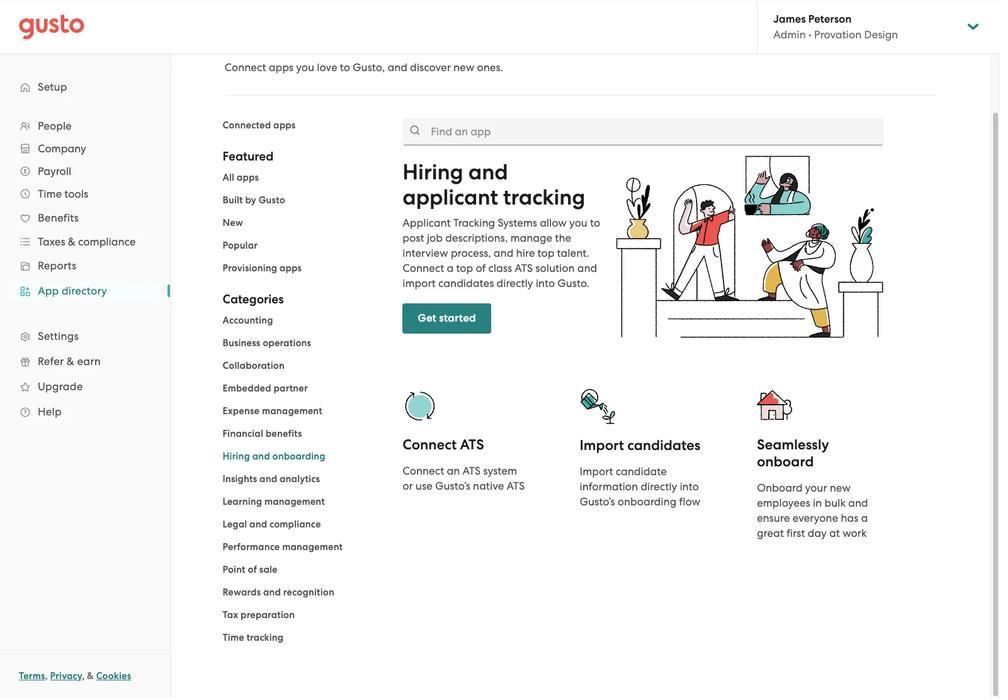 Task type: locate. For each thing, give the bounding box(es) containing it.
management down partner
[[262, 406, 322, 417]]

0 horizontal spatial time
[[38, 188, 62, 200]]

0 horizontal spatial you
[[296, 61, 314, 74]]

apps inside app directory connect apps you love to gusto, and discover new ones.
[[269, 61, 294, 74]]

import for import candidate information directly into gusto's onboarding flow
[[580, 465, 613, 478]]

2 , from the left
[[82, 671, 85, 682]]

reports link
[[13, 254, 157, 277]]

0 vertical spatial top
[[538, 247, 555, 259]]

james peterson admin • provation design
[[773, 13, 898, 41]]

directory
[[271, 29, 361, 55], [62, 285, 107, 297]]

compliance inside taxes & compliance dropdown button
[[78, 236, 136, 248]]

rewards
[[223, 587, 261, 598]]

list
[[0, 115, 170, 425], [223, 170, 384, 276], [223, 313, 384, 646]]

& inside taxes & compliance dropdown button
[[68, 236, 76, 248]]

ats inside hiring and applicant tracking applicant tracking systems allow you to post job descriptions, manage the interview process, and hire top talent. connect a top of class ats solution and import candidates directly into gusto.
[[515, 262, 533, 275]]

•
[[809, 28, 812, 41]]

to
[[340, 61, 350, 74], [590, 217, 600, 229]]

1 horizontal spatial hiring
[[403, 159, 463, 185]]

taxes & compliance
[[38, 236, 136, 248]]

import inside import candidate information directly into gusto's onboarding flow
[[580, 465, 613, 478]]

tools
[[64, 188, 88, 200]]

list for featured
[[223, 170, 384, 276]]

company button
[[13, 137, 157, 160]]

use
[[416, 480, 433, 492]]

1 vertical spatial hiring
[[223, 451, 250, 462]]

directly inside import candidate information directly into gusto's onboarding flow
[[641, 481, 677, 493]]

0 vertical spatial app
[[225, 29, 266, 55]]

0 vertical spatial to
[[340, 61, 350, 74]]

provisioning apps
[[223, 263, 302, 274]]

and up "learning management" link on the left bottom of page
[[260, 474, 277, 485]]

1 vertical spatial time
[[223, 632, 244, 644]]

0 horizontal spatial tracking
[[247, 632, 284, 644]]

provisioning
[[223, 263, 277, 274]]

list containing all apps
[[223, 170, 384, 276]]

onboarding down the candidate
[[618, 496, 677, 508]]

0 vertical spatial new
[[454, 61, 474, 74]]

to inside app directory connect apps you love to gusto, and discover new ones.
[[340, 61, 350, 74]]

featured
[[223, 149, 274, 164]]

setup link
[[13, 76, 157, 98]]

0 horizontal spatial hiring
[[223, 451, 250, 462]]

management for expense management
[[262, 406, 322, 417]]

built
[[223, 195, 243, 206]]

apps right "connected"
[[273, 120, 296, 131]]

apps for all apps
[[237, 172, 259, 183]]

time down payroll
[[38, 188, 62, 200]]

apps for provisioning apps
[[280, 263, 302, 274]]

and right gusto, at top left
[[388, 61, 407, 74]]

import
[[403, 277, 436, 290]]

0 horizontal spatial gusto's
[[435, 480, 470, 492]]

directory down reports link
[[62, 285, 107, 297]]

embedded partner link
[[223, 383, 308, 394]]

1 vertical spatial directly
[[641, 481, 677, 493]]

1 vertical spatial new
[[830, 482, 851, 494]]

0 horizontal spatial into
[[536, 277, 555, 290]]

& left the earn on the left bottom of the page
[[67, 355, 74, 368]]

1 vertical spatial gusto's
[[580, 496, 615, 508]]

new inside onboard your new employees in bulk and ensure everyone has a great first day at work
[[830, 482, 851, 494]]

& inside refer & earn "link"
[[67, 355, 74, 368]]

directory inside app directory connect apps you love to gusto, and discover new ones.
[[271, 29, 361, 55]]

to right allow
[[590, 217, 600, 229]]

point
[[223, 564, 246, 576]]

0 vertical spatial tracking
[[503, 184, 585, 210]]

help
[[38, 406, 62, 418]]

1 vertical spatial import
[[580, 465, 613, 478]]

0 vertical spatial directly
[[497, 277, 533, 290]]

1 vertical spatial compliance
[[270, 519, 321, 530]]

a down process,
[[447, 262, 454, 275]]

app for app directory connect apps you love to gusto, and discover new ones.
[[225, 29, 266, 55]]

management for performance management
[[282, 542, 343, 553]]

1 vertical spatial to
[[590, 217, 600, 229]]

0 horizontal spatial to
[[340, 61, 350, 74]]

top up solution
[[538, 247, 555, 259]]

1 vertical spatial onboarding
[[618, 496, 677, 508]]

1 horizontal spatial ,
[[82, 671, 85, 682]]

business
[[223, 338, 260, 349]]

reports
[[38, 260, 76, 272]]

apps right all
[[237, 172, 259, 183]]

import candidate information directly into gusto's onboarding flow
[[580, 465, 700, 508]]

app inside list
[[38, 285, 59, 297]]

day
[[808, 527, 827, 540]]

expense management
[[223, 406, 322, 417]]

ats down system
[[507, 480, 525, 492]]

connect up use
[[403, 465, 444, 477]]

learning
[[223, 496, 262, 508]]

ats down hire
[[515, 262, 533, 275]]

into down solution
[[536, 277, 555, 290]]

a right has
[[861, 512, 868, 525]]

apps right provisioning
[[280, 263, 302, 274]]

of inside list
[[248, 564, 257, 576]]

tax preparation link
[[223, 610, 295, 621]]

1 horizontal spatial of
[[476, 262, 486, 275]]

0 horizontal spatial directory
[[62, 285, 107, 297]]

1 horizontal spatial into
[[680, 481, 699, 493]]

1 horizontal spatial a
[[861, 512, 868, 525]]

time
[[38, 188, 62, 200], [223, 632, 244, 644]]

1 vertical spatial of
[[248, 564, 257, 576]]

, left cookies
[[82, 671, 85, 682]]

0 horizontal spatial top
[[456, 262, 473, 275]]

0 horizontal spatial compliance
[[78, 236, 136, 248]]

peterson
[[809, 13, 852, 26]]

1 horizontal spatial new
[[830, 482, 851, 494]]

1 vertical spatial top
[[456, 262, 473, 275]]

connect inside hiring and applicant tracking applicant tracking systems allow you to post job descriptions, manage the interview process, and hire top talent. connect a top of class ats solution and import candidates directly into gusto.
[[403, 262, 444, 275]]

business operations link
[[223, 338, 311, 349]]

0 vertical spatial compliance
[[78, 236, 136, 248]]

seamlessly
[[757, 436, 829, 453]]

0 vertical spatial gusto's
[[435, 480, 470, 492]]

time down tax
[[223, 632, 244, 644]]

None search field
[[403, 118, 884, 146]]

gusto's down information
[[580, 496, 615, 508]]

taxes
[[38, 236, 65, 248]]

candidates up the candidate
[[628, 437, 701, 454]]

top
[[538, 247, 555, 259], [456, 262, 473, 275]]

import
[[580, 437, 624, 454], [580, 465, 613, 478]]

0 vertical spatial a
[[447, 262, 454, 275]]

1 , from the left
[[45, 671, 48, 682]]

1 vertical spatial app
[[38, 285, 59, 297]]

point of sale
[[223, 564, 278, 576]]

candidates down process,
[[438, 277, 494, 290]]

tracking up allow
[[503, 184, 585, 210]]

gusto,
[[353, 61, 385, 74]]

legal and compliance
[[223, 519, 321, 530]]

has
[[841, 512, 859, 525]]

2 vertical spatial management
[[282, 542, 343, 553]]

rewards and recognition link
[[223, 587, 334, 598]]

directory inside list
[[62, 285, 107, 297]]

you inside hiring and applicant tracking applicant tracking systems allow you to post job descriptions, manage the interview process, and hire top talent. connect a top of class ats solution and import candidates directly into gusto.
[[569, 217, 588, 229]]

1 horizontal spatial compliance
[[270, 519, 321, 530]]

2 vertical spatial &
[[87, 671, 94, 682]]

0 horizontal spatial a
[[447, 262, 454, 275]]

0 vertical spatial &
[[68, 236, 76, 248]]

to right love at the left of the page
[[340, 61, 350, 74]]

candidates
[[438, 277, 494, 290], [628, 437, 701, 454]]

hiring and onboarding link
[[223, 451, 325, 462]]

0 horizontal spatial onboarding
[[272, 451, 325, 462]]

you left love at the left of the page
[[296, 61, 314, 74]]

compliance
[[78, 236, 136, 248], [270, 519, 321, 530]]

cookies button
[[96, 669, 131, 684]]

terms link
[[19, 671, 45, 682]]

directly
[[497, 277, 533, 290], [641, 481, 677, 493]]

talent.
[[557, 247, 589, 259]]

and down financial benefits
[[252, 451, 270, 462]]

new link
[[223, 217, 243, 229]]

1 horizontal spatial you
[[569, 217, 588, 229]]

tracking
[[503, 184, 585, 210], [247, 632, 284, 644]]

and up has
[[848, 497, 868, 509]]

import for import candidates
[[580, 437, 624, 454]]

list containing accounting
[[223, 313, 384, 646]]

management down analytics
[[264, 496, 325, 508]]

connected
[[223, 120, 271, 131]]

1 vertical spatial management
[[264, 496, 325, 508]]

get started
[[418, 312, 476, 325]]

1 horizontal spatial to
[[590, 217, 600, 229]]

information
[[580, 481, 638, 493]]

0 vertical spatial onboarding
[[272, 451, 325, 462]]

performance
[[223, 542, 280, 553]]

time inside dropdown button
[[38, 188, 62, 200]]

& left cookies
[[87, 671, 94, 682]]

1 horizontal spatial directly
[[641, 481, 677, 493]]

& right taxes
[[68, 236, 76, 248]]

, left privacy
[[45, 671, 48, 682]]

1 vertical spatial you
[[569, 217, 588, 229]]

1 vertical spatial into
[[680, 481, 699, 493]]

you inside app directory connect apps you love to gusto, and discover new ones.
[[296, 61, 314, 74]]

directly down class
[[497, 277, 533, 290]]

of down process,
[[476, 262, 486, 275]]

0 vertical spatial candidates
[[438, 277, 494, 290]]

compliance up reports link
[[78, 236, 136, 248]]

0 vertical spatial import
[[580, 437, 624, 454]]

accounting
[[223, 315, 273, 326]]

0 vertical spatial directory
[[271, 29, 361, 55]]

1 vertical spatial directory
[[62, 285, 107, 297]]

hiring and onboarding
[[223, 451, 325, 462]]

settings link
[[13, 325, 157, 348]]

app inside app directory connect apps you love to gusto, and discover new ones.
[[225, 29, 266, 55]]

app
[[225, 29, 266, 55], [38, 285, 59, 297]]

directly down the candidate
[[641, 481, 677, 493]]

top down process,
[[456, 262, 473, 275]]

onboarding up analytics
[[272, 451, 325, 462]]

1 import from the top
[[580, 437, 624, 454]]

0 horizontal spatial ,
[[45, 671, 48, 682]]

gusto's inside import candidate information directly into gusto's onboarding flow
[[580, 496, 615, 508]]

payroll
[[38, 165, 71, 178]]

operations
[[263, 338, 311, 349]]

of left sale
[[248, 564, 257, 576]]

0 vertical spatial time
[[38, 188, 62, 200]]

compliance up performance management link
[[270, 519, 321, 530]]

apps left love at the left of the page
[[269, 61, 294, 74]]

refer
[[38, 355, 64, 368]]

popular link
[[223, 240, 258, 251]]

1 vertical spatial &
[[67, 355, 74, 368]]

hiring for onboarding
[[223, 451, 250, 462]]

hiring inside hiring and applicant tracking applicant tracking systems allow you to post job descriptions, manage the interview process, and hire top talent. connect a top of class ats solution and import candidates directly into gusto.
[[403, 159, 463, 185]]

home image
[[19, 14, 84, 39]]

of inside hiring and applicant tracking applicant tracking systems allow you to post job descriptions, manage the interview process, and hire top talent. connect a top of class ats solution and import candidates directly into gusto.
[[476, 262, 486, 275]]

love
[[317, 61, 337, 74]]

0 horizontal spatial app
[[38, 285, 59, 297]]

new
[[454, 61, 474, 74], [830, 482, 851, 494]]

connect inside app directory connect apps you love to gusto, and discover new ones.
[[225, 61, 266, 74]]

or
[[403, 480, 413, 492]]

1 vertical spatial tracking
[[247, 632, 284, 644]]

management
[[262, 406, 322, 417], [264, 496, 325, 508], [282, 542, 343, 553]]

0 horizontal spatial of
[[248, 564, 257, 576]]

0 vertical spatial of
[[476, 262, 486, 275]]

1 horizontal spatial top
[[538, 247, 555, 259]]

expense management link
[[223, 406, 322, 417]]

expense
[[223, 406, 260, 417]]

list for categories
[[223, 313, 384, 646]]

1 horizontal spatial tracking
[[503, 184, 585, 210]]

financial
[[223, 428, 263, 440]]

a inside onboard your new employees in bulk and ensure everyone has a great first day at work
[[861, 512, 868, 525]]

0 horizontal spatial candidates
[[438, 277, 494, 290]]

1 horizontal spatial onboarding
[[618, 496, 677, 508]]

hiring up applicant
[[403, 159, 463, 185]]

time tools button
[[13, 183, 157, 205]]

connect down interview
[[403, 262, 444, 275]]

gusto.
[[558, 277, 590, 290]]

1 vertical spatial a
[[861, 512, 868, 525]]

0 vertical spatial you
[[296, 61, 314, 74]]

0 vertical spatial into
[[536, 277, 555, 290]]

the
[[555, 232, 571, 244]]

tracking down preparation
[[247, 632, 284, 644]]

and up gusto.
[[577, 262, 597, 275]]

rewards and recognition
[[223, 587, 334, 598]]

into up flow
[[680, 481, 699, 493]]

connect up "connected"
[[225, 61, 266, 74]]

& for compliance
[[68, 236, 76, 248]]

1 horizontal spatial gusto's
[[580, 496, 615, 508]]

0 vertical spatial management
[[262, 406, 322, 417]]

insights and analytics link
[[223, 474, 320, 485]]

directory up love at the left of the page
[[271, 29, 361, 55]]

upgrade
[[38, 380, 83, 393]]

0 horizontal spatial new
[[454, 61, 474, 74]]

gusto's down an
[[435, 480, 470, 492]]

1 horizontal spatial app
[[225, 29, 266, 55]]

0 horizontal spatial directly
[[497, 277, 533, 290]]

apps for connected apps
[[273, 120, 296, 131]]

0 vertical spatial hiring
[[403, 159, 463, 185]]

1 horizontal spatial candidates
[[628, 437, 701, 454]]

management up recognition
[[282, 542, 343, 553]]

popular
[[223, 240, 258, 251]]

1 horizontal spatial directory
[[271, 29, 361, 55]]

new left ones.
[[454, 61, 474, 74]]

you up the
[[569, 217, 588, 229]]

time tools
[[38, 188, 88, 200]]

1 horizontal spatial time
[[223, 632, 244, 644]]

new up bulk
[[830, 482, 851, 494]]

hiring up insights
[[223, 451, 250, 462]]

2 import from the top
[[580, 465, 613, 478]]



Task type: describe. For each thing, give the bounding box(es) containing it.
onboard
[[757, 482, 803, 494]]

taxes & compliance button
[[13, 231, 157, 253]]

people button
[[13, 115, 157, 137]]

& for earn
[[67, 355, 74, 368]]

and up 'tracking'
[[468, 159, 508, 185]]

compliance for legal and compliance
[[270, 519, 321, 530]]

and up class
[[494, 247, 514, 259]]

solution
[[536, 262, 575, 275]]

setup
[[38, 81, 67, 93]]

gusto
[[259, 195, 285, 206]]

onboard
[[757, 453, 814, 470]]

privacy link
[[50, 671, 82, 682]]

gusto's inside connect an ats system or use gusto's native ats
[[435, 480, 470, 492]]

import candidates
[[580, 437, 701, 454]]

candidates inside hiring and applicant tracking applicant tracking systems allow you to post job descriptions, manage the interview process, and hire top talent. connect a top of class ats solution and import candidates directly into gusto.
[[438, 277, 494, 290]]

hiring and applicant tracking applicant tracking systems allow you to post job descriptions, manage the interview process, and hire top talent. connect a top of class ats solution and import candidates directly into gusto.
[[403, 159, 600, 290]]

preparation
[[241, 610, 295, 621]]

all apps link
[[223, 172, 259, 183]]

1 vertical spatial candidates
[[628, 437, 701, 454]]

tax
[[223, 610, 238, 621]]

and down sale
[[263, 587, 281, 598]]

flow
[[679, 496, 700, 508]]

post
[[403, 232, 424, 244]]

manage
[[510, 232, 552, 244]]

insights and analytics
[[223, 474, 320, 485]]

job
[[427, 232, 443, 244]]

provation
[[814, 28, 862, 41]]

ats up connect an ats system or use gusto's native ats
[[460, 436, 484, 453]]

onboarding inside import candidate information directly into gusto's onboarding flow
[[618, 496, 677, 508]]

applicant
[[403, 217, 451, 229]]

time tracking link
[[223, 632, 284, 644]]

interview
[[403, 247, 448, 259]]

and inside onboard your new employees in bulk and ensure everyone has a great first day at work
[[848, 497, 868, 509]]

process,
[[451, 247, 491, 259]]

by
[[245, 195, 256, 206]]

candidate
[[616, 465, 667, 478]]

connect inside connect an ats system or use gusto's native ats
[[403, 465, 444, 477]]

tracking
[[453, 217, 495, 229]]

analytics
[[280, 474, 320, 485]]

provisioning apps link
[[223, 263, 302, 274]]

financial benefits
[[223, 428, 302, 440]]

time for time tools
[[38, 188, 62, 200]]

insights
[[223, 474, 257, 485]]

new inside app directory connect apps you love to gusto, and discover new ones.
[[454, 61, 474, 74]]

an
[[447, 465, 460, 477]]

performance management
[[223, 542, 343, 553]]

directly inside hiring and applicant tracking applicant tracking systems allow you to post job descriptions, manage the interview process, and hire top talent. connect a top of class ats solution and import candidates directly into gusto.
[[497, 277, 533, 290]]

management for learning management
[[264, 496, 325, 508]]

App Search field
[[403, 118, 884, 146]]

a inside hiring and applicant tracking applicant tracking systems allow you to post job descriptions, manage the interview process, and hire top talent. connect a top of class ats solution and import candidates directly into gusto.
[[447, 262, 454, 275]]

ensure
[[757, 512, 790, 525]]

new
[[223, 217, 243, 229]]

gusto navigation element
[[0, 54, 170, 445]]

hire
[[516, 247, 535, 259]]

legal
[[223, 519, 247, 530]]

tracking inside list
[[247, 632, 284, 644]]

get
[[418, 312, 437, 325]]

hiring for applicant
[[403, 159, 463, 185]]

at
[[830, 527, 840, 540]]

connect up an
[[403, 436, 457, 453]]

descriptions,
[[445, 232, 508, 244]]

onboarding inside list
[[272, 451, 325, 462]]

app for app directory
[[38, 285, 59, 297]]

tracking inside hiring and applicant tracking applicant tracking systems allow you to post job descriptions, manage the interview process, and hire top talent. connect a top of class ats solution and import candidates directly into gusto.
[[503, 184, 585, 210]]

ones.
[[477, 61, 503, 74]]

compliance for taxes & compliance
[[78, 236, 136, 248]]

built by gusto link
[[223, 195, 285, 206]]

refer & earn
[[38, 355, 101, 368]]

discover
[[410, 61, 451, 74]]

legal and compliance link
[[223, 519, 321, 530]]

everyone
[[793, 512, 838, 525]]

first
[[787, 527, 805, 540]]

list containing people
[[0, 115, 170, 425]]

performance management link
[[223, 542, 343, 553]]

directory for app directory
[[62, 285, 107, 297]]

in
[[813, 497, 822, 509]]

design
[[864, 28, 898, 41]]

and inside app directory connect apps you love to gusto, and discover new ones.
[[388, 61, 407, 74]]

app directory connect apps you love to gusto, and discover new ones.
[[225, 29, 503, 74]]

company
[[38, 142, 86, 155]]

time for time tracking
[[223, 632, 244, 644]]

to inside hiring and applicant tracking applicant tracking systems allow you to post job descriptions, manage the interview process, and hire top talent. connect a top of class ats solution and import candidates directly into gusto.
[[590, 217, 600, 229]]

terms
[[19, 671, 45, 682]]

all apps
[[223, 172, 259, 183]]

embedded
[[223, 383, 271, 394]]

payroll button
[[13, 160, 157, 183]]

app directory
[[38, 285, 107, 297]]

benefits link
[[13, 207, 157, 229]]

partner
[[274, 383, 308, 394]]

sale
[[259, 564, 278, 576]]

applicant
[[403, 184, 498, 210]]

connected apps
[[223, 120, 296, 131]]

point of sale link
[[223, 564, 278, 576]]

time tracking
[[223, 632, 284, 644]]

learning management link
[[223, 496, 325, 508]]

refer & earn link
[[13, 350, 157, 373]]

tax preparation
[[223, 610, 295, 621]]

onboard your new employees in bulk and ensure everyone has a great first day at work
[[757, 482, 868, 540]]

allow
[[540, 217, 567, 229]]

and right legal
[[249, 519, 267, 530]]

system
[[483, 465, 517, 477]]

settings
[[38, 330, 79, 343]]

into inside import candidate information directly into gusto's onboarding flow
[[680, 481, 699, 493]]

business operations
[[223, 338, 311, 349]]

systems
[[498, 217, 537, 229]]

class
[[488, 262, 512, 275]]

directory for app directory connect apps you love to gusto, and discover new ones.
[[271, 29, 361, 55]]

ats right an
[[463, 465, 481, 477]]

upgrade link
[[13, 375, 157, 398]]

into inside hiring and applicant tracking applicant tracking systems allow you to post job descriptions, manage the interview process, and hire top talent. connect a top of class ats solution and import candidates directly into gusto.
[[536, 277, 555, 290]]



Task type: vqa. For each thing, say whether or not it's contained in the screenshot.
,
yes



